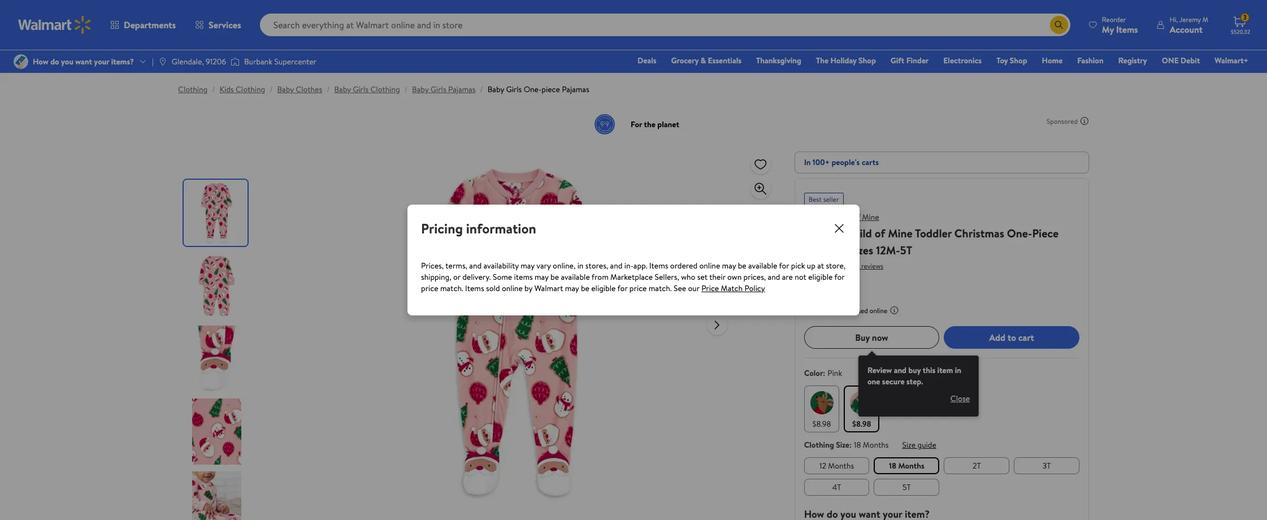 Task type: describe. For each thing, give the bounding box(es) containing it.
next media item image
[[711, 318, 724, 332]]

pick
[[791, 260, 805, 271]]

carter's child of mine toddler christmas one-piece pajamas, sizes 12m-5t - image 2 of 11 image
[[184, 253, 250, 319]]

pink
[[828, 367, 842, 379]]

4t
[[833, 482, 841, 493]]

the holiday shop
[[816, 55, 876, 66]]

12
[[820, 460, 827, 471]]

gift finder link
[[886, 54, 934, 67]]

best seller
[[809, 194, 839, 204]]

electronics
[[944, 55, 982, 66]]

5t inside "carter's child of mine carter's child of mine toddler christmas one-piece pajamas, sizes 12m-5t"
[[900, 243, 913, 258]]

store,
[[826, 260, 846, 271]]

reviews
[[862, 261, 884, 271]]

color : pink
[[804, 367, 842, 379]]

at
[[818, 260, 824, 271]]

cart
[[1019, 331, 1034, 344]]

0 horizontal spatial 18
[[854, 439, 861, 451]]

walmart+
[[1215, 55, 1249, 66]]

2 shop from the left
[[1010, 55, 1028, 66]]

baby girls clothing link
[[334, 84, 400, 95]]

and inside review and buy this item in one secure step. close
[[894, 365, 907, 376]]

3t
[[1043, 460, 1051, 471]]

12m-
[[876, 243, 900, 258]]

2t button
[[944, 457, 1010, 474]]

match
[[721, 283, 743, 294]]

3t button
[[1014, 457, 1080, 474]]

zoom image modal image
[[754, 182, 768, 196]]

and left are
[[768, 271, 780, 283]]

1 vertical spatial of
[[875, 226, 886, 241]]

review
[[867, 365, 892, 376]]

grocery & essentials link
[[666, 54, 747, 67]]

set
[[697, 271, 708, 283]]

carter's child of mine link
[[804, 211, 879, 223]]

1 horizontal spatial months
[[863, 439, 889, 451]]

review and buy this item in one secure step. close
[[867, 365, 970, 404]]

or
[[453, 271, 461, 283]]

&
[[701, 55, 706, 66]]

carter's child of mine toddler christmas one-piece pajamas, sizes 12m-5t - image 1 of 11 image
[[184, 180, 250, 246]]

by
[[525, 283, 533, 294]]

vary
[[537, 260, 551, 271]]

walmart image
[[18, 16, 92, 34]]

app.
[[634, 260, 648, 271]]

terms,
[[446, 260, 468, 271]]

5t inside button
[[903, 482, 911, 493]]

close
[[951, 393, 970, 404]]

baby girls pajamas link
[[412, 84, 476, 95]]

4t button
[[804, 479, 870, 496]]

1 carter's from the top
[[804, 211, 832, 223]]

1 match. from the left
[[440, 283, 463, 294]]

1 horizontal spatial eligible
[[809, 271, 833, 283]]

1 $8.98 button from the left
[[804, 386, 840, 432]]

home
[[1042, 55, 1063, 66]]

0 horizontal spatial online
[[502, 283, 523, 294]]

items
[[514, 271, 533, 283]]

kids
[[220, 84, 234, 95]]

12 months button
[[804, 457, 870, 474]]

1 vertical spatial child
[[846, 226, 872, 241]]

2 vertical spatial online
[[870, 306, 888, 315]]

stores,
[[586, 260, 608, 271]]

pricing
[[421, 219, 463, 238]]

1 size from the left
[[836, 439, 850, 451]]

size guide
[[903, 439, 937, 451]]

add to cart
[[990, 331, 1034, 344]]

2 match. from the left
[[649, 283, 672, 294]]

5 / from the left
[[480, 84, 483, 95]]

(4.6)
[[840, 261, 854, 271]]

gift
[[891, 55, 905, 66]]

3 girls from the left
[[506, 84, 522, 95]]

piece
[[542, 84, 560, 95]]

grocery & essentials
[[671, 55, 742, 66]]

information
[[466, 219, 536, 238]]

prices, terms, and availability may vary online, in stores, and in-app. items ordered online may be available for pick up at store, shipping, or delivery. some items may be available from marketplace sellers, who set their own prices, and are not eligible for price match. items sold online by walmart may be eligible for price match. see our
[[421, 260, 846, 294]]

up
[[807, 260, 816, 271]]

ordered
[[670, 260, 698, 271]]

best
[[809, 194, 822, 204]]

prices,
[[421, 260, 444, 271]]

close button
[[941, 390, 979, 408]]

see
[[674, 283, 686, 294]]

1 horizontal spatial available
[[749, 260, 778, 271]]

may up match
[[722, 260, 736, 271]]

piece
[[1033, 226, 1059, 241]]

not
[[795, 271, 807, 283]]

1 pajamas from the left
[[448, 84, 476, 95]]

clothing size list
[[802, 455, 1082, 498]]

from
[[592, 271, 609, 283]]

carter's child of mine toddler christmas one-piece pajamas, sizes 12m-5t - image 4 of 11 image
[[184, 399, 250, 465]]

price for price match policy
[[702, 283, 719, 294]]

0 horizontal spatial be
[[551, 271, 559, 283]]

0 horizontal spatial available
[[561, 271, 590, 283]]

2 baby from the left
[[334, 84, 351, 95]]

color list
[[802, 383, 1082, 435]]

add
[[990, 331, 1006, 344]]

in 100+ people's carts
[[804, 157, 879, 168]]

toddler
[[915, 226, 952, 241]]

are
[[782, 271, 793, 283]]

buy now
[[856, 331, 889, 344]]

fashion
[[1078, 55, 1104, 66]]

size guide button
[[903, 439, 937, 451]]

3 baby from the left
[[412, 84, 429, 95]]

4 baby from the left
[[488, 84, 504, 95]]

add to favorites list, carter's child of mine toddler christmas one-piece pajamas, sizes 12m-5t image
[[754, 157, 768, 171]]

1 / from the left
[[212, 84, 215, 95]]

the holiday shop link
[[811, 54, 881, 67]]

0 vertical spatial online
[[700, 260, 720, 271]]

5t button
[[874, 479, 940, 496]]

toy shop
[[997, 55, 1028, 66]]

one
[[1162, 55, 1179, 66]]

2 carter's from the top
[[804, 226, 843, 241]]

buy now button
[[804, 326, 940, 349]]

4 / from the left
[[405, 84, 408, 95]]

sellers,
[[655, 271, 679, 283]]

and left the in-
[[610, 260, 623, 271]]

thanksgiving
[[756, 55, 802, 66]]

0 horizontal spatial eligible
[[591, 283, 616, 294]]

fashion link
[[1073, 54, 1109, 67]]

one
[[867, 376, 880, 387]]

seller
[[823, 194, 839, 204]]

in inside review and buy this item in one secure step. close
[[955, 365, 961, 376]]

clothing / kids clothing / baby clothes / baby girls clothing / baby girls pajamas / baby girls one-piece pajamas
[[178, 84, 589, 95]]

may left vary
[[521, 260, 535, 271]]

$8.98 for 1st $8.98 button from the left
[[813, 418, 831, 430]]

carter's child of mine carter's child of mine toddler christmas one-piece pajamas, sizes 12m-5t
[[804, 211, 1059, 258]]



Task type: vqa. For each thing, say whether or not it's contained in the screenshot.
the right match.
yes



Task type: locate. For each thing, give the bounding box(es) containing it.
1 horizontal spatial price
[[804, 306, 819, 315]]

to
[[1008, 331, 1016, 344]]

thanksgiving link
[[751, 54, 807, 67]]

for
[[779, 260, 789, 271], [835, 271, 845, 283], [618, 283, 628, 294]]

1 horizontal spatial 18
[[889, 460, 897, 471]]

add to cart button
[[944, 326, 1080, 349]]

months for 12 months
[[828, 460, 854, 471]]

baby left clothes
[[277, 84, 294, 95]]

/ left kids
[[212, 84, 215, 95]]

1 horizontal spatial for
[[779, 260, 789, 271]]

price right our
[[702, 283, 719, 294]]

0 vertical spatial :
[[823, 367, 826, 379]]

of up 12m- at the top of the page
[[875, 226, 886, 241]]

may right walmart
[[565, 283, 579, 294]]

(4.6) 9 reviews
[[840, 261, 884, 271]]

price for price when purchased online
[[804, 306, 819, 315]]

2 horizontal spatial online
[[870, 306, 888, 315]]

eligible right not
[[809, 271, 833, 283]]

their
[[710, 271, 726, 283]]

0 horizontal spatial pajamas
[[448, 84, 476, 95]]

be left from
[[581, 283, 590, 294]]

one debit
[[1162, 55, 1200, 66]]

1 horizontal spatial price
[[630, 283, 647, 294]]

1 vertical spatial 18
[[889, 460, 897, 471]]

registry
[[1119, 55, 1147, 66]]

this
[[923, 365, 935, 376]]

online left by
[[502, 283, 523, 294]]

1 vertical spatial online
[[502, 283, 523, 294]]

1 girls from the left
[[353, 84, 369, 95]]

policy
[[745, 283, 765, 294]]

size left guide
[[903, 439, 916, 451]]

shop right toy
[[1010, 55, 1028, 66]]

1 vertical spatial one-
[[1007, 226, 1033, 241]]

1 horizontal spatial shop
[[1010, 55, 1028, 66]]

18 months
[[889, 460, 925, 471]]

and right the terms,
[[469, 260, 482, 271]]

/ left the baby clothes link
[[270, 84, 273, 95]]

0 horizontal spatial one-
[[524, 84, 542, 95]]

1 vertical spatial 5t
[[903, 482, 911, 493]]

: up 12 months button
[[850, 439, 852, 451]]

carter's down best
[[804, 211, 832, 223]]

0 vertical spatial child
[[833, 211, 851, 223]]

0 horizontal spatial shop
[[859, 55, 876, 66]]

1 vertical spatial :
[[850, 439, 852, 451]]

finder
[[907, 55, 929, 66]]

1 vertical spatial carter's
[[804, 226, 843, 241]]

$520.32
[[1231, 28, 1251, 36]]

18 months button
[[874, 457, 940, 474]]

1 vertical spatial mine
[[888, 226, 913, 241]]

items right "app."
[[649, 260, 668, 271]]

1 horizontal spatial be
[[581, 283, 590, 294]]

online right who
[[700, 260, 720, 271]]

guide
[[918, 439, 937, 451]]

5t
[[900, 243, 913, 258], [903, 482, 911, 493]]

price down prices,
[[421, 283, 438, 294]]

1 horizontal spatial in
[[955, 365, 961, 376]]

clothing size : 18 months
[[804, 439, 889, 451]]

shipping,
[[421, 271, 451, 283]]

1 horizontal spatial :
[[850, 439, 852, 451]]

delivery.
[[463, 271, 491, 283]]

close image
[[833, 222, 846, 235]]

0 vertical spatial of
[[853, 211, 861, 223]]

pajamas,
[[804, 243, 847, 258]]

prices,
[[744, 271, 766, 283]]

carter's child of mine toddler christmas one-piece pajamas, sizes 12m-5t - image 3 of 11 image
[[184, 326, 250, 392]]

0 vertical spatial mine
[[862, 211, 879, 223]]

0 vertical spatial in
[[578, 260, 584, 271]]

for left the pick
[[779, 260, 789, 271]]

christmas
[[955, 226, 1005, 241]]

available
[[749, 260, 778, 271], [561, 271, 590, 283]]

2 $8.98 button from the left
[[844, 386, 880, 432]]

carter's
[[804, 211, 832, 223], [804, 226, 843, 241]]

months right the 12
[[828, 460, 854, 471]]

for down (4.6)
[[835, 271, 845, 283]]

: left pink
[[823, 367, 826, 379]]

1 baby from the left
[[277, 84, 294, 95]]

1 horizontal spatial one-
[[1007, 226, 1033, 241]]

availability
[[484, 260, 519, 271]]

2 price from the left
[[630, 283, 647, 294]]

child down seller
[[833, 211, 851, 223]]

months up 5t button
[[899, 460, 925, 471]]

baby right clothes
[[334, 84, 351, 95]]

/ right baby girls pajamas "link"
[[480, 84, 483, 95]]

available up policy
[[749, 260, 778, 271]]

step.
[[906, 376, 923, 387]]

buy
[[856, 331, 870, 344]]

$8.98 for 2nd $8.98 button from left
[[853, 418, 871, 430]]

1 horizontal spatial girls
[[431, 84, 446, 95]]

one debit link
[[1157, 54, 1205, 67]]

electronics link
[[939, 54, 987, 67]]

now
[[872, 331, 889, 344]]

our
[[688, 283, 700, 294]]

carter's up pajamas,
[[804, 226, 843, 241]]

1 horizontal spatial size
[[903, 439, 916, 451]]

0 vertical spatial carter's
[[804, 211, 832, 223]]

online left the 'legal information' image
[[870, 306, 888, 315]]

/
[[212, 84, 215, 95], [270, 84, 273, 95], [327, 84, 330, 95], [405, 84, 408, 95], [480, 84, 483, 95]]

registry link
[[1114, 54, 1153, 67]]

match. left see
[[649, 283, 672, 294]]

2t
[[973, 460, 981, 471]]

item
[[937, 365, 953, 376]]

deals link
[[633, 54, 662, 67]]

available left from
[[561, 271, 590, 283]]

1 horizontal spatial online
[[700, 260, 720, 271]]

0 vertical spatial 18
[[854, 439, 861, 451]]

baby right baby girls clothing 'link' on the left of page
[[412, 84, 429, 95]]

1 vertical spatial items
[[465, 283, 484, 294]]

/ left baby girls pajamas "link"
[[405, 84, 408, 95]]

0 horizontal spatial items
[[465, 283, 484, 294]]

in
[[578, 260, 584, 271], [955, 365, 961, 376]]

price match policy link
[[702, 283, 765, 294]]

18 up 12 months button
[[854, 439, 861, 451]]

2 size from the left
[[903, 439, 916, 451]]

1 horizontal spatial of
[[875, 226, 886, 241]]

sponsored
[[1047, 116, 1078, 126]]

may right by
[[535, 271, 549, 283]]

2 / from the left
[[270, 84, 273, 95]]

one-
[[524, 84, 542, 95], [1007, 226, 1033, 241]]

purchased
[[838, 306, 868, 315]]

0 horizontal spatial size
[[836, 439, 850, 451]]

0 vertical spatial 5t
[[900, 243, 913, 258]]

eligible down 'stores,'
[[591, 283, 616, 294]]

size up 12 months button
[[836, 439, 850, 451]]

price when purchased online
[[804, 306, 888, 315]]

0 horizontal spatial mine
[[862, 211, 879, 223]]

the
[[816, 55, 829, 66]]

pricing information dialog
[[408, 205, 860, 315]]

price inside pricing information dialog
[[702, 283, 719, 294]]

baby clothes link
[[277, 84, 322, 95]]

mine up 12m- at the top of the page
[[888, 226, 913, 241]]

2 pajamas from the left
[[562, 84, 589, 95]]

carter's child of mine toddler christmas one-piece pajamas, sizes 12m-5t - image 5 of 11 image
[[184, 471, 250, 520]]

child up sizes
[[846, 226, 872, 241]]

3
[[1244, 13, 1247, 22]]

items left sold
[[465, 283, 484, 294]]

clothing link
[[178, 84, 208, 95]]

walmart
[[535, 283, 563, 294]]

0 horizontal spatial :
[[823, 367, 826, 379]]

2 horizontal spatial for
[[835, 271, 845, 283]]

and left buy
[[894, 365, 907, 376]]

$8.98 button up clothing size : 18 months
[[844, 386, 880, 432]]

for down the in-
[[618, 283, 628, 294]]

0 vertical spatial items
[[649, 260, 668, 271]]

3 $520.32
[[1231, 13, 1251, 36]]

1 vertical spatial in
[[955, 365, 961, 376]]

debit
[[1181, 55, 1200, 66]]

months for 18 months
[[899, 460, 925, 471]]

1 shop from the left
[[859, 55, 876, 66]]

1 horizontal spatial items
[[649, 260, 668, 271]]

$8.98 button down the "color : pink" at the bottom of the page
[[804, 386, 840, 432]]

2 horizontal spatial be
[[738, 260, 747, 271]]

eligible
[[809, 271, 833, 283], [591, 283, 616, 294]]

0 horizontal spatial of
[[853, 211, 861, 223]]

in right the item
[[955, 365, 961, 376]]

mine right close "icon"
[[862, 211, 879, 223]]

home link
[[1037, 54, 1068, 67]]

2 girls from the left
[[431, 84, 446, 95]]

0 vertical spatial one-
[[524, 84, 542, 95]]

of right close "icon"
[[853, 211, 861, 223]]

baby girls one-piece pajamas link
[[488, 84, 589, 95]]

toy shop link
[[992, 54, 1033, 67]]

online,
[[553, 260, 576, 271]]

price left the when
[[804, 306, 819, 315]]

deals
[[638, 55, 657, 66]]

be right by
[[551, 271, 559, 283]]

who
[[681, 271, 696, 283]]

one- inside "carter's child of mine carter's child of mine toddler christmas one-piece pajamas, sizes 12m-5t"
[[1007, 226, 1033, 241]]

0 horizontal spatial price
[[421, 283, 438, 294]]

0 horizontal spatial in
[[578, 260, 584, 271]]

2 horizontal spatial months
[[899, 460, 925, 471]]

3 / from the left
[[327, 84, 330, 95]]

1 horizontal spatial mine
[[888, 226, 913, 241]]

shop right holiday in the right top of the page
[[859, 55, 876, 66]]

holiday
[[831, 55, 857, 66]]

0 horizontal spatial months
[[828, 460, 854, 471]]

in right online,
[[578, 260, 584, 271]]

0 vertical spatial price
[[702, 283, 719, 294]]

be up price match policy
[[738, 260, 747, 271]]

1 price from the left
[[421, 283, 438, 294]]

months up 18 months button
[[863, 439, 889, 451]]

pajamas
[[448, 84, 476, 95], [562, 84, 589, 95]]

1 horizontal spatial pajamas
[[562, 84, 589, 95]]

1 horizontal spatial match.
[[649, 283, 672, 294]]

1 vertical spatial price
[[804, 306, 819, 315]]

be
[[738, 260, 747, 271], [551, 271, 559, 283], [581, 283, 590, 294]]

when
[[821, 306, 837, 315]]

Walmart Site-Wide search field
[[260, 14, 1071, 36]]

0 horizontal spatial match.
[[440, 283, 463, 294]]

essentials
[[708, 55, 742, 66]]

buy
[[908, 365, 921, 376]]

price down "app."
[[630, 283, 647, 294]]

0 horizontal spatial price
[[702, 283, 719, 294]]

legal information image
[[890, 306, 899, 315]]

ad disclaimer and feedback for skylinedisplayad image
[[1080, 116, 1089, 126]]

18 up 5t button
[[889, 460, 897, 471]]

baby right baby girls pajamas "link"
[[488, 84, 504, 95]]

0 horizontal spatial girls
[[353, 84, 369, 95]]

2 horizontal spatial girls
[[506, 84, 522, 95]]

1 horizontal spatial $8.98 button
[[844, 386, 880, 432]]

18 inside button
[[889, 460, 897, 471]]

12 months
[[820, 460, 854, 471]]

match. down the terms,
[[440, 283, 463, 294]]

0 horizontal spatial for
[[618, 283, 628, 294]]

some
[[493, 271, 512, 283]]

in-
[[625, 260, 634, 271]]

0 horizontal spatial $8.98 button
[[804, 386, 840, 432]]

in inside prices, terms, and availability may vary online, in stores, and in-app. items ordered online may be available for pick up at store, shipping, or delivery. some items may be available from marketplace sellers, who set their own prices, and are not eligible for price match. items sold online by walmart may be eligible for price match. see our
[[578, 260, 584, 271]]

girls
[[353, 84, 369, 95], [431, 84, 446, 95], [506, 84, 522, 95]]

Search search field
[[260, 14, 1071, 36]]

color
[[804, 367, 823, 379]]

/ right clothes
[[327, 84, 330, 95]]

walmart+ link
[[1210, 54, 1254, 67]]

and
[[469, 260, 482, 271], [610, 260, 623, 271], [768, 271, 780, 283], [894, 365, 907, 376]]



